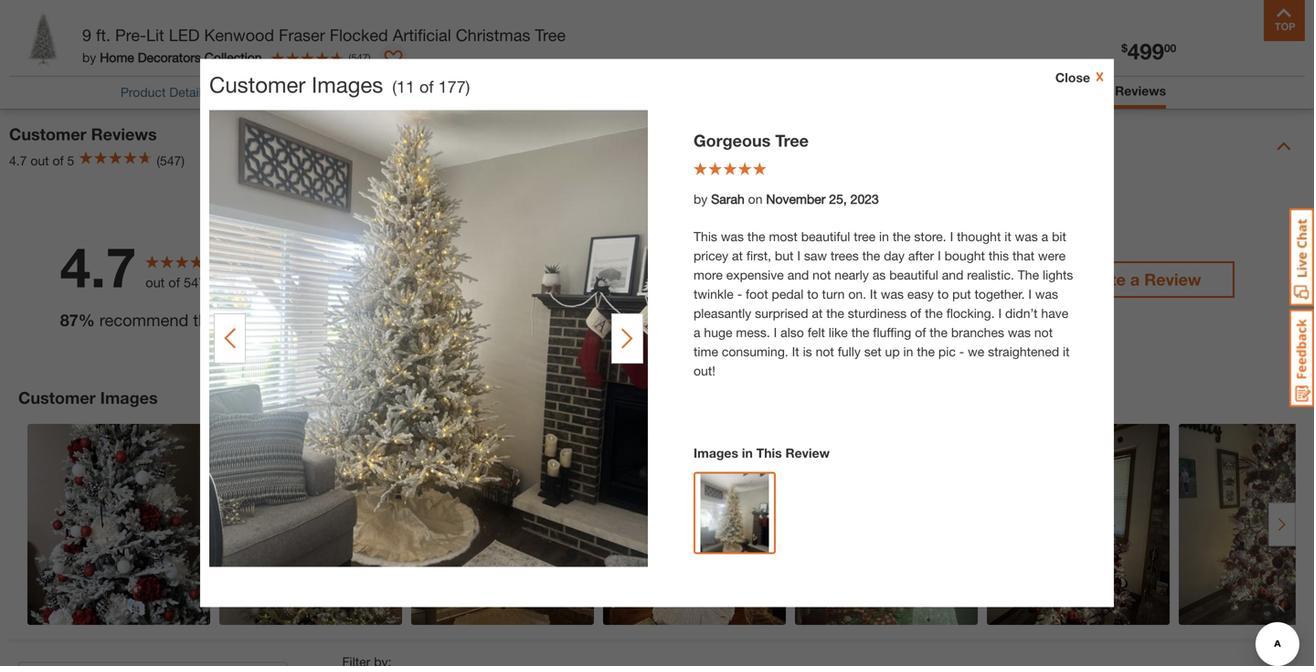 Task type: locate. For each thing, give the bounding box(es) containing it.
0 horizontal spatial to
[[807, 286, 818, 302]]

i right store.
[[950, 229, 953, 244]]

it right 'thought'
[[1004, 229, 1011, 244]]

customer reviews down $
[[1051, 83, 1166, 98]]

images in this review
[[694, 445, 830, 461]]

pedal
[[772, 286, 804, 302]]

and
[[787, 267, 809, 282], [942, 267, 963, 282]]

beautiful
[[801, 229, 850, 244], [889, 267, 938, 282]]

images
[[312, 71, 383, 97], [100, 388, 158, 407], [694, 445, 738, 461]]

0 horizontal spatial out
[[30, 153, 49, 168]]

to left the turn at the top of the page
[[807, 286, 818, 302]]

-
[[737, 286, 742, 302], [959, 344, 964, 359]]

this was the most beautiful tree in the store.  i thought it was a bit pricey at first, but i saw trees the day after i bought this that were more expensive and not nearly as beautiful and realistic.  the lights twinkle - foot pedal to turn on. it was easy to put together.    i was pleasantly surprised at the sturdiness of the flocking.  i didn't have a huge mess.  i also felt like the fluffing of the branches was not time consuming.  it is not fully set up in the pic - we straightened it out!
[[694, 229, 1073, 378]]

beautiful up saw
[[801, 229, 850, 244]]

4.7 out of 5
[[9, 153, 74, 168]]

the left pic
[[917, 344, 935, 359]]

1 horizontal spatial by
[[694, 191, 708, 207]]

saw
[[804, 248, 827, 263]]

1 vertical spatial images
[[100, 388, 158, 407]]

by for by sarah on november 25, 2023
[[694, 191, 708, 207]]

a
[[1041, 229, 1048, 244], [1130, 269, 1140, 289], [694, 325, 700, 340]]

by inside customer images main content
[[694, 191, 708, 207]]

1 and from the left
[[787, 267, 809, 282]]

1 horizontal spatial review
[[1144, 269, 1201, 289]]

0 vertical spatial this
[[989, 248, 1009, 263]]

1 horizontal spatial to
[[937, 286, 949, 302]]

0 vertical spatial beautiful
[[801, 229, 850, 244]]

more
[[694, 267, 723, 282]]

the
[[747, 229, 765, 244], [893, 229, 911, 244], [862, 248, 880, 263], [826, 306, 844, 321], [925, 306, 943, 321], [851, 325, 869, 340], [930, 325, 948, 340], [917, 344, 935, 359]]

1 horizontal spatial customer reviews
[[1051, 83, 1166, 98]]

1 vertical spatial tree
[[775, 131, 809, 150]]

specifications
[[422, 84, 502, 99]]

specifications button
[[422, 83, 502, 102], [422, 83, 502, 102]]

1 vertical spatial 4.7
[[60, 234, 136, 299]]

tree
[[854, 229, 876, 244]]

$ 499 00
[[1121, 38, 1176, 64]]

images for customer images
[[100, 388, 158, 407]]

was up have
[[1035, 286, 1058, 302]]

together.
[[975, 286, 1025, 302]]

branches
[[951, 325, 1004, 340]]

0 horizontal spatial it
[[792, 344, 799, 359]]

0 horizontal spatial tree
[[535, 25, 566, 45]]

at
[[732, 248, 743, 263], [812, 306, 823, 321]]

1 horizontal spatial tree
[[775, 131, 809, 150]]

tree right christmas
[[535, 25, 566, 45]]

2 vertical spatial 5
[[934, 304, 943, 321]]

1 horizontal spatial reviews
[[1115, 83, 1166, 98]]

the down tree
[[862, 248, 880, 263]]

0 horizontal spatial it
[[1004, 229, 1011, 244]]

0 horizontal spatial 5
[[67, 153, 74, 168]]

the down easy
[[925, 306, 943, 321]]

by left sarah
[[694, 191, 708, 207]]

0 vertical spatial it
[[870, 286, 877, 302]]

to left put
[[937, 286, 949, 302]]

1 horizontal spatial (
[[392, 77, 397, 96]]

it
[[1004, 229, 1011, 244], [1063, 344, 1070, 359]]

0 horizontal spatial 4.7
[[9, 153, 27, 168]]

0 horizontal spatial at
[[732, 248, 743, 263]]

the
[[1018, 267, 1039, 282]]

0 vertical spatial -
[[737, 286, 742, 302]]

this up pricey
[[694, 229, 717, 244]]

customer inside main content
[[209, 71, 306, 97]]

1 horizontal spatial out
[[145, 275, 165, 290]]

$
[[1121, 42, 1128, 54]]

in right tree
[[879, 229, 889, 244]]

not down have
[[1034, 325, 1053, 340]]

1 vertical spatial 547
[[184, 275, 206, 290]]

product details button
[[120, 83, 208, 102], [120, 83, 208, 102]]

0 vertical spatial by
[[82, 50, 96, 65]]

were
[[1038, 248, 1066, 263]]

images for customer images ( 11 of 177 )
[[312, 71, 383, 97]]

navigation
[[521, 0, 793, 61]]

was up pricey
[[721, 229, 744, 244]]

i right but
[[797, 248, 800, 263]]

reviews down product
[[91, 124, 157, 144]]

0 vertical spatial customer reviews
[[1051, 83, 1166, 98]]

41
[[934, 238, 951, 255]]

1 vertical spatial review
[[785, 445, 830, 461]]

by down 9
[[82, 50, 96, 65]]

)
[[368, 51, 371, 63], [466, 77, 470, 96]]

( left the 177
[[392, 77, 397, 96]]

1 vertical spatial (
[[392, 77, 397, 96]]

3
[[342, 271, 350, 288]]

this up realistic.
[[989, 248, 1009, 263]]

by sarah on november 25, 2023
[[694, 191, 879, 207]]

0 horizontal spatial (
[[349, 51, 351, 63]]

4.7 for 4.7 out of 5
[[9, 153, 27, 168]]

1 horizontal spatial this
[[756, 445, 782, 461]]

write a review
[[1085, 269, 1201, 289]]

close
[[1055, 70, 1090, 85]]

customer
[[209, 71, 306, 97], [1051, 83, 1111, 98], [9, 124, 86, 144], [18, 388, 96, 407]]

review inside customer images main content
[[785, 445, 830, 461]]

1 horizontal spatial it
[[1063, 344, 1070, 359]]

0 vertical spatial it
[[1004, 229, 1011, 244]]

1 horizontal spatial )
[[466, 77, 470, 96]]

1 vertical spatial -
[[959, 344, 964, 359]]

flocking.
[[946, 306, 995, 321]]

tree
[[535, 25, 566, 45], [775, 131, 809, 150]]

4.7
[[9, 153, 27, 168], [60, 234, 136, 299]]

1 vertical spatial in
[[903, 344, 913, 359]]

customer reviews up 4.7 out of 5
[[9, 124, 157, 144]]

0 horizontal spatial 547
[[184, 275, 206, 290]]

2 vertical spatial in
[[742, 445, 753, 461]]

1 horizontal spatial this
[[989, 248, 1009, 263]]

live chat image
[[1289, 208, 1314, 306]]

(547)
[[157, 153, 185, 168]]

) down christmas
[[466, 77, 470, 96]]

1 vertical spatial this
[[193, 310, 220, 330]]

0 vertical spatial in
[[879, 229, 889, 244]]

recommend
[[99, 310, 188, 330]]

0 horizontal spatial )
[[368, 51, 371, 63]]

177
[[438, 77, 466, 96]]

0 vertical spatial review
[[1144, 269, 1201, 289]]

0 vertical spatial tree
[[535, 25, 566, 45]]

1 horizontal spatial images
[[312, 71, 383, 97]]

( 547 )
[[349, 51, 371, 63]]

a left bit
[[1041, 229, 1048, 244]]

1 vertical spatial a
[[1130, 269, 1140, 289]]

0 vertical spatial 5
[[67, 153, 74, 168]]

this down out of 547 reviews
[[193, 310, 220, 330]]

0 horizontal spatial a
[[694, 325, 700, 340]]

out
[[30, 153, 49, 168], [145, 275, 165, 290]]

not
[[813, 267, 831, 282], [1034, 325, 1053, 340], [816, 344, 834, 359]]

mess.
[[736, 325, 770, 340]]

of
[[419, 77, 434, 96], [53, 153, 64, 168], [168, 275, 180, 290], [910, 306, 921, 321], [915, 325, 926, 340]]

and up pedal
[[787, 267, 809, 282]]

5 star icon image from the top
[[359, 336, 377, 354]]

home
[[100, 50, 134, 65]]

star icon image
[[359, 205, 377, 223], [359, 238, 377, 255], [359, 270, 377, 288], [359, 303, 377, 321], [359, 336, 377, 354]]

it left is
[[792, 344, 799, 359]]

images up thumbnail
[[694, 445, 738, 461]]

at up felt
[[812, 306, 823, 321]]

reviews
[[1115, 83, 1166, 98], [91, 124, 157, 144]]

2 horizontal spatial 5
[[934, 304, 943, 321]]

customer reviews
[[1051, 83, 1166, 98], [9, 124, 157, 144]]

1 star icon image from the top
[[359, 205, 377, 223]]

it right the on.
[[870, 286, 877, 302]]

it down have
[[1063, 344, 1070, 359]]

write a review button
[[1052, 261, 1234, 298]]

1 vertical spatial )
[[466, 77, 470, 96]]

tree up the november at the right top of the page
[[775, 131, 809, 150]]

images down ( 547 ) in the top of the page
[[312, 71, 383, 97]]

1 horizontal spatial 4.7
[[60, 234, 136, 299]]

- left foot
[[737, 286, 742, 302]]

1 vertical spatial it
[[1063, 344, 1070, 359]]

0 horizontal spatial review
[[785, 445, 830, 461]]

turn
[[822, 286, 845, 302]]

this inside 'this was the most beautiful tree in the store.  i thought it was a bit pricey at first, but i saw trees the day after i bought this that were more expensive and not nearly as beautiful and realistic.  the lights twinkle - foot pedal to turn on. it was easy to put together.    i was pleasantly surprised at the sturdiness of the flocking.  i didn't have a huge mess.  i also felt like the fluffing of the branches was not time consuming.  it is not fully set up in the pic - we straightened it out!'
[[694, 229, 717, 244]]

1 vertical spatial beautiful
[[889, 267, 938, 282]]

1 horizontal spatial 547
[[351, 51, 368, 63]]

2 horizontal spatial in
[[903, 344, 913, 359]]

547 down flocked on the left of page
[[351, 51, 368, 63]]

star icon image for 2
[[359, 303, 377, 321]]

0 horizontal spatial this
[[193, 310, 220, 330]]

) down flocked on the left of page
[[368, 51, 371, 63]]

0 horizontal spatial this
[[694, 229, 717, 244]]

0 vertical spatial this
[[694, 229, 717, 244]]

put
[[952, 286, 971, 302]]

i right 'after'
[[938, 248, 941, 263]]

day
[[884, 248, 905, 263]]

1 horizontal spatial -
[[959, 344, 964, 359]]

1 vertical spatial by
[[694, 191, 708, 207]]

4.7 for 4.7
[[60, 234, 136, 299]]

images down recommend at the top
[[100, 388, 158, 407]]

1 horizontal spatial and
[[942, 267, 963, 282]]

( down flocked on the left of page
[[349, 51, 351, 63]]

like
[[829, 325, 848, 340]]

1 horizontal spatial in
[[879, 229, 889, 244]]

0 vertical spatial images
[[312, 71, 383, 97]]

this up thumbnail
[[756, 445, 782, 461]]

and up put
[[942, 267, 963, 282]]

(
[[349, 51, 351, 63], [392, 77, 397, 96]]

at left first,
[[732, 248, 743, 263]]

pricey
[[694, 248, 728, 263]]

547 left reviews
[[184, 275, 206, 290]]

after
[[908, 248, 934, 263]]

2 horizontal spatial a
[[1130, 269, 1140, 289]]

1 vertical spatial 5
[[342, 205, 350, 222]]

0 horizontal spatial customer reviews
[[9, 124, 157, 144]]

expensive
[[726, 267, 784, 282]]

1 horizontal spatial a
[[1041, 229, 1048, 244]]

in up thumbnail
[[742, 445, 753, 461]]

close link
[[1055, 68, 1105, 87]]

in
[[879, 229, 889, 244], [903, 344, 913, 359], [742, 445, 753, 461]]

review inside button
[[1144, 269, 1201, 289]]

0 horizontal spatial by
[[82, 50, 96, 65]]

this inside 'this was the most beautiful tree in the store.  i thought it was a bit pricey at first, but i saw trees the day after i bought this that were more expensive and not nearly as beautiful and realistic.  the lights twinkle - foot pedal to turn on. it was easy to put together.    i was pleasantly surprised at the sturdiness of the flocking.  i didn't have a huge mess.  i also felt like the fluffing of the branches was not time consuming.  it is not fully set up in the pic - we straightened it out!'
[[989, 248, 1009, 263]]

0 horizontal spatial reviews
[[91, 124, 157, 144]]

2 horizontal spatial images
[[694, 445, 738, 461]]

a inside button
[[1130, 269, 1140, 289]]

2 star icon image from the top
[[359, 238, 377, 255]]

not right is
[[816, 344, 834, 359]]

thought
[[957, 229, 1001, 244]]

reviews down '499'
[[1115, 83, 1166, 98]]

1 horizontal spatial 5
[[342, 205, 350, 222]]

a right the write
[[1130, 269, 1140, 289]]

1 vertical spatial at
[[812, 306, 823, 321]]

a up time on the right bottom
[[694, 325, 700, 340]]

5
[[67, 153, 74, 168], [342, 205, 350, 222], [934, 304, 943, 321]]

3 star icon image from the top
[[359, 270, 377, 288]]

was up that
[[1015, 229, 1038, 244]]

1 horizontal spatial beautiful
[[889, 267, 938, 282]]

0 vertical spatial )
[[368, 51, 371, 63]]

( inside the customer images ( 11 of 177 )
[[392, 77, 397, 96]]

but
[[775, 248, 794, 263]]

11
[[397, 77, 415, 96]]

not down saw
[[813, 267, 831, 282]]

1 vertical spatial it
[[792, 344, 799, 359]]

2 vertical spatial images
[[694, 445, 738, 461]]

fluffing
[[873, 325, 911, 340]]

0 horizontal spatial and
[[787, 267, 809, 282]]

0 vertical spatial 4.7
[[9, 153, 27, 168]]

1 horizontal spatial it
[[870, 286, 877, 302]]

0 vertical spatial a
[[1041, 229, 1048, 244]]

bought
[[944, 248, 985, 263]]

0 horizontal spatial images
[[100, 388, 158, 407]]

0 vertical spatial out
[[30, 153, 49, 168]]

gorgeous
[[694, 131, 771, 150]]

beautiful up easy
[[889, 267, 938, 282]]

4 star icon image from the top
[[359, 303, 377, 321]]

- left we
[[959, 344, 964, 359]]

in right the up
[[903, 344, 913, 359]]



Task type: vqa. For each thing, say whether or not it's contained in the screenshot.
first the "to" from the right
yes



Task type: describe. For each thing, give the bounding box(es) containing it.
customer images ( 11 of 177 )
[[209, 71, 470, 97]]

00
[[1164, 42, 1176, 54]]

product
[[120, 84, 166, 99]]

up
[[885, 344, 900, 359]]

on.
[[848, 286, 866, 302]]

that
[[1013, 248, 1035, 263]]

tree inside customer images main content
[[775, 131, 809, 150]]

star icon image for 5
[[359, 205, 377, 223]]

thumbnail image
[[700, 474, 769, 565]]

customer images
[[18, 388, 158, 407]]

0 horizontal spatial beautiful
[[801, 229, 850, 244]]

499
[[1128, 38, 1164, 64]]

the down the turn at the top of the page
[[826, 306, 844, 321]]

1 vertical spatial not
[[1034, 325, 1053, 340]]

led
[[169, 25, 200, 45]]

lit
[[146, 25, 164, 45]]

pleasantly
[[694, 306, 751, 321]]

9 ft. pre-lit led kenwood fraser flocked artificial christmas tree
[[82, 25, 566, 45]]

0 horizontal spatial -
[[737, 286, 742, 302]]

out!
[[694, 363, 715, 378]]

realistic.
[[967, 267, 1014, 282]]

by home decorators collection
[[82, 50, 262, 65]]

the right like
[[851, 325, 869, 340]]

straightened
[[988, 344, 1059, 359]]

artificial
[[393, 25, 451, 45]]

on
[[748, 191, 763, 207]]

details
[[169, 84, 208, 99]]

1
[[342, 337, 350, 354]]

star icon image for 4
[[359, 238, 377, 255]]

2 to from the left
[[937, 286, 949, 302]]

21
[[934, 337, 951, 354]]

the up day
[[893, 229, 911, 244]]

the up pic
[[930, 325, 948, 340]]

0 vertical spatial 547
[[351, 51, 368, 63]]

1 to from the left
[[807, 286, 818, 302]]

kenwood
[[204, 25, 274, 45]]

bit
[[1052, 229, 1066, 244]]

pre-
[[115, 25, 146, 45]]

also
[[781, 325, 804, 340]]

i left also
[[774, 325, 777, 340]]

87 % recommend this product
[[60, 310, 282, 330]]

gorgeous tree
[[694, 131, 809, 150]]

set
[[864, 344, 882, 359]]

by for by home decorators collection
[[82, 50, 96, 65]]

as
[[872, 267, 886, 282]]

2 vertical spatial a
[[694, 325, 700, 340]]

decorators
[[138, 50, 201, 65]]

star icon image for 1
[[359, 336, 377, 354]]

sarah
[[711, 191, 745, 207]]

twinkle
[[694, 286, 734, 302]]

pic
[[938, 344, 956, 359]]

product image image
[[14, 9, 73, 69]]

the up first,
[[747, 229, 765, 244]]

i down 'together.'
[[998, 306, 1002, 321]]

christmas
[[456, 25, 530, 45]]

trees
[[831, 248, 859, 263]]

close image
[[1090, 69, 1105, 84]]

0 vertical spatial at
[[732, 248, 743, 263]]

foot
[[746, 286, 768, 302]]

1 vertical spatial out
[[145, 275, 165, 290]]

feedback link image
[[1289, 309, 1314, 408]]

consuming.
[[722, 344, 788, 359]]

2 and from the left
[[942, 267, 963, 282]]

) inside the customer images ( 11 of 177 )
[[466, 77, 470, 96]]

of inside the customer images ( 11 of 177 )
[[419, 77, 434, 96]]

most
[[769, 229, 798, 244]]

fully
[[838, 344, 861, 359]]

is
[[803, 344, 812, 359]]

star icon image for 3
[[359, 270, 377, 288]]

lights
[[1043, 267, 1073, 282]]

felt
[[808, 325, 825, 340]]

store.
[[914, 229, 946, 244]]

16
[[934, 271, 951, 288]]

2 vertical spatial not
[[816, 344, 834, 359]]

0 vertical spatial (
[[349, 51, 351, 63]]

was down as on the top right
[[881, 286, 904, 302]]

ft.
[[96, 25, 111, 45]]

1 horizontal spatial at
[[812, 306, 823, 321]]

easy
[[907, 286, 934, 302]]

time
[[694, 344, 718, 359]]

huge
[[704, 325, 732, 340]]

87
[[60, 310, 78, 330]]

i down the
[[1028, 286, 1032, 302]]

25,
[[829, 191, 847, 207]]

out of 547 reviews
[[145, 275, 254, 290]]

collection
[[205, 50, 262, 65]]

flocked
[[330, 25, 388, 45]]

surprised
[[755, 306, 808, 321]]

have
[[1041, 306, 1068, 321]]

0 vertical spatial not
[[813, 267, 831, 282]]

0 horizontal spatial in
[[742, 445, 753, 461]]

1 vertical spatial customer reviews
[[9, 124, 157, 144]]

4
[[342, 238, 350, 255]]

sturdiness
[[848, 306, 907, 321]]

2023
[[850, 191, 879, 207]]

%
[[78, 310, 95, 330]]

1 vertical spatial reviews
[[91, 124, 157, 144]]

customer images main content
[[0, 0, 1314, 666]]

we
[[968, 344, 984, 359]]

0 vertical spatial reviews
[[1115, 83, 1166, 98]]

top button
[[1264, 0, 1305, 41]]

was down didn't in the right of the page
[[1008, 325, 1031, 340]]

1 vertical spatial this
[[756, 445, 782, 461]]

first,
[[746, 248, 771, 263]]

write
[[1085, 269, 1126, 289]]

reviews
[[210, 275, 254, 290]]



